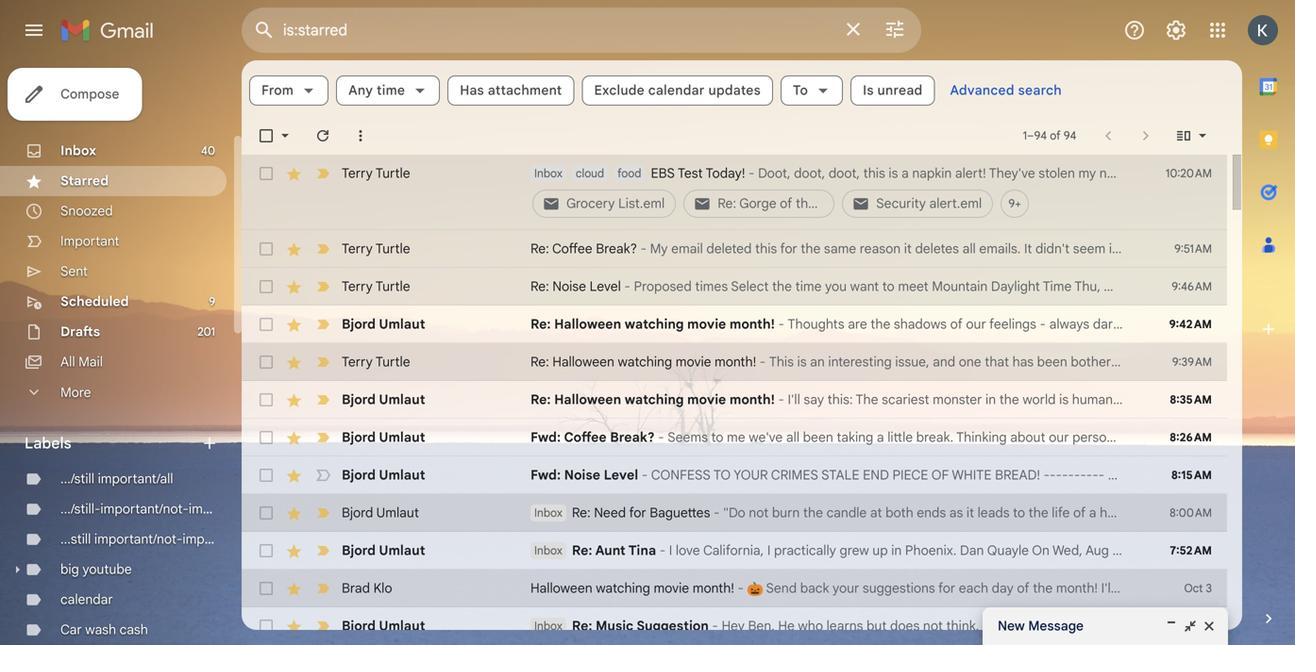 Task type: describe. For each thing, give the bounding box(es) containing it.
bjord for 9:42 am
[[342, 316, 376, 333]]

movie for 9:39 am
[[676, 354, 711, 371]]

security alert.eml
[[876, 195, 982, 212]]

9+
[[1009, 197, 1022, 211]]

turtle for re: noise level
[[376, 279, 410, 295]]

1 3 from the top
[[1206, 582, 1212, 596]]

drafts
[[60, 324, 100, 340]]

aunt
[[595, 543, 626, 559]]

...still important/not-important
[[60, 532, 241, 548]]

9 row from the top
[[242, 495, 1228, 533]]

umlaut for 8:15 am
[[379, 467, 425, 484]]

2 3 from the top
[[1206, 620, 1212, 634]]

watching for 9:39 am
[[618, 354, 672, 371]]

start...
[[1117, 581, 1156, 597]]

noise for re:
[[553, 279, 586, 295]]

watching for 9:42 am
[[625, 316, 684, 333]]

bjord for 8:15 am
[[342, 467, 376, 484]]

8 row from the top
[[242, 457, 1228, 495]]

need
[[594, 505, 626, 522]]

grocery list.eml
[[567, 195, 665, 212]]

terry turtle for re: coffee break?
[[342, 241, 410, 257]]

inbox left cloud
[[534, 167, 563, 181]]

0 vertical spatial klo
[[1253, 543, 1272, 559]]

1 terry turtle from the top
[[342, 165, 410, 182]]

1 row from the top
[[242, 155, 1228, 230]]

4 row from the top
[[242, 306, 1228, 344]]

8:26 am
[[1170, 431, 1212, 445]]

tina
[[629, 543, 656, 559]]

calendar inside labels navigation
[[60, 592, 113, 609]]

important/not- for .../still-
[[100, 501, 189, 518]]

bjord for 8:35 am
[[342, 392, 376, 408]]

cash
[[120, 622, 148, 639]]

drafts link
[[60, 324, 100, 340]]

row containing brad klo
[[242, 570, 1295, 608]]

bjord for 7:52 am
[[342, 543, 376, 559]]

youtube
[[82, 562, 132, 578]]

any time button
[[336, 76, 440, 106]]

2 i from the left
[[768, 543, 771, 559]]

7 bjord umlaut from the top
[[342, 618, 425, 635]]

8:00 am
[[1170, 507, 1212, 521]]

201
[[198, 325, 215, 339]]

noise for fwd:
[[564, 467, 601, 484]]

.../still
[[60, 471, 94, 488]]

coffee for re:
[[552, 241, 593, 257]]

in
[[892, 543, 902, 559]]

support image
[[1124, 19, 1146, 42]]

scheduled link
[[60, 294, 129, 310]]

cloud
[[576, 167, 604, 181]]

1 terry from the top
[[342, 165, 373, 182]]

attachment
[[488, 82, 562, 99]]

important for ...still important/not-important
[[183, 532, 241, 548]]

bjord for 8:00 am
[[342, 505, 373, 522]]

jungle.eml
[[818, 195, 883, 212]]

2023
[[1127, 543, 1157, 559]]

any time
[[349, 82, 405, 99]]

9,
[[1113, 543, 1124, 559]]

advanced search options image
[[876, 10, 914, 48]]

10 row from the top
[[242, 533, 1295, 570]]

exclude calendar updates
[[594, 82, 761, 99]]

terry for re: noise level -
[[342, 279, 373, 295]]

has attachment button
[[448, 76, 575, 106]]

.../still important/all link
[[60, 471, 173, 488]]

all mail
[[60, 354, 103, 371]]

sent
[[60, 263, 88, 280]]

big youtube link
[[60, 562, 132, 578]]

scheduled
[[60, 294, 129, 310]]

wed,
[[1053, 543, 1083, 559]]

re: gorge of the jungle.eml
[[718, 195, 883, 212]]

main content containing from
[[242, 60, 1295, 646]]

fwd: coffee break? -
[[531, 430, 668, 446]]

your
[[833, 581, 860, 597]]

compose
[[60, 86, 119, 102]]

send back your suggestions for each day of the month! i'll start... drag me to hell a quiet
[[763, 581, 1295, 597]]

ebs test today! -
[[651, 165, 758, 182]]

baguettes
[[650, 505, 710, 522]]

car wash cash link
[[60, 622, 148, 639]]

starred link
[[60, 173, 109, 189]]

exclude calendar updates button
[[582, 76, 773, 106]]

9:51 am
[[1175, 242, 1212, 256]]

phoenix.
[[905, 543, 957, 559]]

snoozed
[[60, 203, 113, 220]]

0 vertical spatial oct
[[1185, 582, 1203, 596]]

bjord umlaut for 8:26 am
[[342, 430, 425, 446]]

security
[[876, 195, 926, 212]]

love
[[676, 543, 700, 559]]

1 vertical spatial of
[[1017, 581, 1030, 597]]

exclude
[[594, 82, 645, 99]]

9:39 am
[[1172, 356, 1212, 370]]

more button
[[0, 378, 227, 408]]

gorge
[[740, 195, 777, 212]]

7 bjord from the top
[[342, 618, 376, 635]]

coffee for fwd:
[[564, 430, 607, 446]]

has
[[460, 82, 484, 99]]

is unread
[[863, 82, 923, 99]]

suggestion
[[637, 618, 709, 635]]

starred
[[60, 173, 109, 189]]

to
[[1213, 581, 1226, 597]]

12 row from the top
[[242, 608, 1228, 646]]

search mail image
[[247, 13, 281, 47]]

more image
[[351, 127, 370, 145]]

quayle
[[987, 543, 1029, 559]]

advanced
[[950, 82, 1015, 99]]

labels
[[25, 434, 71, 453]]

a
[[1253, 581, 1262, 597]]

important link
[[60, 233, 119, 250]]

halloween watching movie month!
[[531, 581, 735, 597]]

bjord umlaut for 8:00 am
[[342, 505, 419, 522]]

send
[[766, 581, 797, 597]]

wash
[[85, 622, 116, 639]]

9:42 am
[[1170, 318, 1212, 332]]

settings image
[[1165, 19, 1188, 42]]

.../still-important/not-important link
[[60, 501, 247, 518]]

break? for fwd: coffee break?
[[610, 430, 655, 446]]

halloween for 8:35 am
[[554, 392, 621, 408]]

.../still-
[[60, 501, 101, 518]]

inbox re: need for baguettes -
[[534, 505, 723, 522]]

...still
[[60, 532, 91, 548]]

gmail image
[[60, 11, 163, 49]]

labels navigation
[[0, 60, 247, 646]]

practically
[[774, 543, 836, 559]]



Task type: locate. For each thing, give the bounding box(es) containing it.
of right day
[[1017, 581, 1030, 597]]

1 fwd: from the top
[[531, 430, 561, 446]]

advanced search button
[[943, 74, 1070, 108]]

<klo
[[1276, 543, 1295, 559]]

bjord for 8:26 am
[[342, 430, 376, 446]]

8:15 am
[[1172, 469, 1212, 483]]

1 horizontal spatial of
[[1017, 581, 1030, 597]]

1 vertical spatial break?
[[610, 430, 655, 446]]

2 vertical spatial re: halloween watching movie month! -
[[531, 392, 788, 408]]

for left each
[[939, 581, 956, 597]]

of inside cell
[[780, 195, 793, 212]]

0 vertical spatial coffee
[[552, 241, 593, 257]]

None checkbox
[[257, 127, 276, 145], [257, 164, 276, 183], [257, 315, 276, 334], [257, 353, 276, 372], [257, 391, 276, 410], [257, 504, 276, 523], [257, 580, 276, 599], [257, 618, 276, 636], [257, 127, 276, 145], [257, 164, 276, 183], [257, 315, 276, 334], [257, 353, 276, 372], [257, 391, 276, 410], [257, 504, 276, 523], [257, 580, 276, 599], [257, 618, 276, 636]]

mail
[[79, 354, 103, 371]]

1 horizontal spatial for
[[939, 581, 956, 597]]

calendar down big youtube link
[[60, 592, 113, 609]]

3 terry turtle from the top
[[342, 279, 410, 295]]

i right california, in the bottom of the page
[[768, 543, 771, 559]]

grew
[[840, 543, 869, 559]]

month! for 9:42 am
[[730, 316, 775, 333]]

time
[[377, 82, 405, 99]]

0 vertical spatial 3
[[1206, 582, 1212, 596]]

0 vertical spatial the
[[796, 195, 816, 212]]

drag
[[1159, 581, 1188, 597]]

3 right pop out icon
[[1206, 620, 1212, 634]]

search
[[1018, 82, 1062, 99]]

i'll
[[1102, 581, 1114, 597]]

inbox inside labels navigation
[[60, 143, 96, 159]]

terry for re: coffee break? -
[[342, 241, 373, 257]]

11 row from the top
[[242, 570, 1295, 608]]

for right need
[[629, 505, 646, 522]]

3 re: halloween watching movie month! - from the top
[[531, 392, 788, 408]]

halloween for 9:42 am
[[554, 316, 621, 333]]

1 vertical spatial 3
[[1206, 620, 1212, 634]]

inbox for re: need for baguettes
[[534, 507, 563, 521]]

month!
[[730, 316, 775, 333], [715, 354, 757, 371], [730, 392, 775, 408], [693, 581, 735, 597], [1056, 581, 1098, 597]]

tab list
[[1243, 60, 1295, 578]]

7:52 am
[[1170, 544, 1212, 559]]

0 vertical spatial important/not-
[[100, 501, 189, 518]]

today!
[[706, 165, 745, 182]]

4 terry turtle from the top
[[342, 354, 410, 371]]

terry
[[342, 165, 373, 182], [342, 241, 373, 257], [342, 279, 373, 295], [342, 354, 373, 371]]

bjord umlaut for 8:15 am
[[342, 467, 425, 484]]

month! for 8:35 am
[[730, 392, 775, 408]]

fwd: down fwd: coffee break? -
[[531, 467, 561, 484]]

1 horizontal spatial klo
[[1253, 543, 1272, 559]]

0 vertical spatial noise
[[553, 279, 586, 295]]

california,
[[703, 543, 764, 559]]

toggle split pane mode image
[[1175, 127, 1194, 145]]

at
[[1160, 543, 1172, 559]]

sent link
[[60, 263, 88, 280]]

2 bjord from the top
[[342, 392, 376, 408]]

re: halloween watching movie month! - for 9:42 am
[[531, 316, 788, 333]]

important
[[189, 501, 247, 518], [183, 532, 241, 548]]

1:17
[[1176, 543, 1196, 559]]

1 vertical spatial important
[[183, 532, 241, 548]]

ebs
[[651, 165, 675, 182]]

level for re: noise level
[[590, 279, 621, 295]]

break? up fwd: noise level -
[[610, 430, 655, 446]]

inbox down fwd: noise level -
[[534, 507, 563, 521]]

Search mail text field
[[283, 21, 831, 40]]

4 bjord from the top
[[342, 467, 376, 484]]

compose button
[[8, 68, 142, 121]]

more
[[60, 385, 91, 401]]

3 row from the top
[[242, 268, 1228, 306]]

unread
[[878, 82, 923, 99]]

pop out image
[[1183, 619, 1198, 635]]

1 vertical spatial important/not-
[[94, 532, 183, 548]]

0 vertical spatial calendar
[[648, 82, 705, 99]]

each
[[959, 581, 989, 597]]

umlaut for 8:35 am
[[379, 392, 425, 408]]

bjord umlaut for 9:42 am
[[342, 316, 425, 333]]

None search field
[[242, 8, 922, 53]]

inbox inside inbox re: music suggestion -
[[534, 620, 563, 634]]

re: halloween watching movie month! - for 9:39 am
[[531, 354, 769, 371]]

3 bjord umlaut from the top
[[342, 430, 425, 446]]

0 horizontal spatial the
[[796, 195, 816, 212]]

0 vertical spatial of
[[780, 195, 793, 212]]

bjord umlaut for 8:35 am
[[342, 392, 425, 408]]

...still important/not-important link
[[60, 532, 241, 548]]

fwd:
[[531, 430, 561, 446], [531, 467, 561, 484]]

inbox inside inbox re: need for baguettes -
[[534, 507, 563, 521]]

cell inside row
[[531, 164, 1133, 221]]

re: noise level -
[[531, 279, 634, 295]]

car wash cash
[[60, 622, 148, 639]]

0 horizontal spatial of
[[780, 195, 793, 212]]

3 turtle from the top
[[376, 279, 410, 295]]

1 horizontal spatial calendar
[[648, 82, 705, 99]]

umlaut for 8:00 am
[[376, 505, 419, 522]]

5 row from the top
[[242, 344, 1228, 381]]

turtle
[[376, 165, 410, 182], [376, 241, 410, 257], [376, 279, 410, 295], [376, 354, 410, 371]]

fwd: up fwd: noise level -
[[531, 430, 561, 446]]

important/all
[[98, 471, 173, 488]]

level
[[590, 279, 621, 295], [604, 467, 638, 484]]

fwd: noise level -
[[531, 467, 651, 484]]

2 terry from the top
[[342, 241, 373, 257]]

cell
[[531, 164, 1133, 221]]

0 vertical spatial for
[[629, 505, 646, 522]]

5 bjord from the top
[[342, 505, 373, 522]]

6 bjord umlaut from the top
[[342, 543, 425, 559]]

oct 3 right minimize image
[[1183, 620, 1212, 634]]

bjord umlaut for 7:52 am
[[342, 543, 425, 559]]

calendar link
[[60, 592, 113, 609]]

4 terry from the top
[[342, 354, 373, 371]]

terry turtle for re: noise level
[[342, 279, 410, 295]]

9:46 am
[[1172, 280, 1212, 294]]

level down re: coffee break? -
[[590, 279, 621, 295]]

8:35 am
[[1170, 393, 1212, 407]]

turtle for re: coffee break?
[[376, 241, 410, 257]]

month! for 9:39 am
[[715, 354, 757, 371]]

grocery
[[567, 195, 615, 212]]

is unread button
[[851, 76, 935, 106]]

refresh image
[[313, 127, 332, 145]]

main content
[[242, 60, 1295, 646]]

noise down fwd: coffee break? -
[[564, 467, 601, 484]]

1 bjord umlaut from the top
[[342, 316, 425, 333]]

important/not- for ...still
[[94, 532, 183, 548]]

is
[[863, 82, 874, 99]]

inbox up starred
[[60, 143, 96, 159]]

1 bjord from the top
[[342, 316, 376, 333]]

1 i from the left
[[669, 543, 673, 559]]

inbox for re: music suggestion
[[534, 620, 563, 634]]

3 bjord from the top
[[342, 430, 376, 446]]

umlaut for 7:52 am
[[379, 543, 425, 559]]

1 vertical spatial noise
[[564, 467, 601, 484]]

dan
[[960, 543, 984, 559]]

aug
[[1086, 543, 1109, 559]]

minimize image
[[1164, 619, 1179, 635]]

inbox inside inbox re: aunt tina - i love california, i practically grew up in phoenix. dan quayle on wed, aug 9, 2023 at 1:17 pm brad klo <klo
[[534, 544, 563, 559]]

4 turtle from the top
[[376, 354, 410, 371]]

.../still important/all
[[60, 471, 173, 488]]

0 horizontal spatial brad
[[342, 581, 370, 597]]

1 horizontal spatial i
[[768, 543, 771, 559]]

terry turtle for re: halloween watching movie month!
[[342, 354, 410, 371]]

fwd: for fwd: coffee break? -
[[531, 430, 561, 446]]

has attachment
[[460, 82, 562, 99]]

list.eml
[[618, 195, 665, 212]]

noise down re: coffee break? -
[[553, 279, 586, 295]]

0 vertical spatial brad
[[1222, 543, 1250, 559]]

1 horizontal spatial brad
[[1222, 543, 1250, 559]]

3 terry from the top
[[342, 279, 373, 295]]

important/not- down .../still-important/not-important
[[94, 532, 183, 548]]

0 horizontal spatial i
[[669, 543, 673, 559]]

the inside cell
[[796, 195, 816, 212]]

important for .../still-important/not-important
[[189, 501, 247, 518]]

1 vertical spatial level
[[604, 467, 638, 484]]

important down .../still-important/not-important
[[183, 532, 241, 548]]

big
[[60, 562, 79, 578]]

music
[[596, 618, 634, 635]]

calendar inside exclude calendar updates button
[[648, 82, 705, 99]]

umlaut for 9:42 am
[[379, 316, 425, 333]]

important up ...still important/not-important
[[189, 501, 247, 518]]

🎃 image
[[747, 582, 763, 598]]

2 fwd: from the top
[[531, 467, 561, 484]]

1 vertical spatial oct 3
[[1183, 620, 1212, 634]]

level up inbox re: need for baguettes -
[[604, 467, 638, 484]]

turtle for re: halloween watching movie month!
[[376, 354, 410, 371]]

brad
[[1222, 543, 1250, 559], [342, 581, 370, 597]]

important/not- up ...still important/not-important link
[[100, 501, 189, 518]]

1 vertical spatial re: halloween watching movie month! -
[[531, 354, 769, 371]]

0 horizontal spatial klo
[[374, 581, 392, 597]]

1 vertical spatial fwd:
[[531, 467, 561, 484]]

4 bjord umlaut from the top
[[342, 467, 425, 484]]

test
[[678, 165, 703, 182]]

1 turtle from the top
[[376, 165, 410, 182]]

1 vertical spatial the
[[1033, 581, 1053, 597]]

5 bjord umlaut from the top
[[342, 505, 419, 522]]

advanced search
[[950, 82, 1062, 99]]

6 bjord from the top
[[342, 543, 376, 559]]

2 terry turtle from the top
[[342, 241, 410, 257]]

2 bjord umlaut from the top
[[342, 392, 425, 408]]

labels heading
[[25, 434, 200, 453]]

0 horizontal spatial calendar
[[60, 592, 113, 609]]

the left jungle.eml
[[796, 195, 816, 212]]

close image
[[1202, 619, 1217, 635]]

re: halloween watching movie month! - for 8:35 am
[[531, 392, 788, 408]]

calendar right exclude
[[648, 82, 705, 99]]

0 vertical spatial important
[[189, 501, 247, 518]]

quiet
[[1265, 581, 1295, 597]]

me
[[1191, 581, 1210, 597]]

2 turtle from the top
[[376, 241, 410, 257]]

break? for re: coffee break?
[[596, 241, 637, 257]]

inbox left music
[[534, 620, 563, 634]]

halloween for 9:39 am
[[553, 354, 615, 371]]

i left love
[[669, 543, 673, 559]]

1 vertical spatial klo
[[374, 581, 392, 597]]

1 horizontal spatial the
[[1033, 581, 1053, 597]]

oct 3
[[1185, 582, 1212, 596], [1183, 620, 1212, 634]]

1 vertical spatial calendar
[[60, 592, 113, 609]]

2 row from the top
[[242, 230, 1228, 268]]

break? down grocery list.eml
[[596, 241, 637, 257]]

i
[[669, 543, 673, 559], [768, 543, 771, 559]]

oct right minimize image
[[1183, 620, 1203, 634]]

cell containing ebs test today!
[[531, 164, 1133, 221]]

snoozed link
[[60, 203, 113, 220]]

0 vertical spatial fwd:
[[531, 430, 561, 446]]

row
[[242, 155, 1228, 230], [242, 230, 1228, 268], [242, 268, 1228, 306], [242, 306, 1228, 344], [242, 344, 1228, 381], [242, 381, 1228, 419], [242, 419, 1228, 457], [242, 457, 1228, 495], [242, 495, 1228, 533], [242, 533, 1295, 570], [242, 570, 1295, 608], [242, 608, 1228, 646]]

None checkbox
[[257, 240, 276, 259], [257, 278, 276, 296], [257, 429, 276, 448], [257, 466, 276, 485], [257, 542, 276, 561], [257, 240, 276, 259], [257, 278, 276, 296], [257, 429, 276, 448], [257, 466, 276, 485], [257, 542, 276, 561]]

3 left "to"
[[1206, 582, 1212, 596]]

brad klo
[[342, 581, 392, 597]]

coffee up fwd: noise level -
[[564, 430, 607, 446]]

movie for 9:42 am
[[687, 316, 726, 333]]

0 vertical spatial break?
[[596, 241, 637, 257]]

2 re: halloween watching movie month! - from the top
[[531, 354, 769, 371]]

0 vertical spatial re: halloween watching movie month! -
[[531, 316, 788, 333]]

level for fwd: noise level
[[604, 467, 638, 484]]

1 vertical spatial for
[[939, 581, 956, 597]]

1 re: halloween watching movie month! - from the top
[[531, 316, 788, 333]]

coffee up re: noise level -
[[552, 241, 593, 257]]

40
[[201, 144, 215, 158]]

fwd: for fwd: noise level -
[[531, 467, 561, 484]]

any
[[349, 82, 373, 99]]

the down on
[[1033, 581, 1053, 597]]

oct 3 left "to"
[[1185, 582, 1212, 596]]

0 vertical spatial oct 3
[[1185, 582, 1212, 596]]

main menu image
[[23, 19, 45, 42]]

6 row from the top
[[242, 381, 1228, 419]]

day
[[992, 581, 1014, 597]]

for
[[629, 505, 646, 522], [939, 581, 956, 597]]

all
[[60, 354, 75, 371]]

noise
[[553, 279, 586, 295], [564, 467, 601, 484]]

7 row from the top
[[242, 419, 1228, 457]]

from
[[262, 82, 294, 99]]

umlaut for 8:26 am
[[379, 430, 425, 446]]

important
[[60, 233, 119, 250]]

inbox for re: aunt tina
[[534, 544, 563, 559]]

10:20 am
[[1166, 167, 1212, 181]]

1 vertical spatial brad
[[342, 581, 370, 597]]

0 horizontal spatial for
[[629, 505, 646, 522]]

big youtube
[[60, 562, 132, 578]]

of right gorge
[[780, 195, 793, 212]]

-
[[749, 165, 755, 182], [641, 241, 647, 257], [625, 279, 631, 295], [778, 316, 785, 333], [760, 354, 766, 371], [778, 392, 785, 408], [658, 430, 664, 446], [642, 467, 648, 484], [714, 505, 720, 522], [660, 543, 666, 559], [735, 581, 747, 597], [712, 618, 718, 635]]

clear search image
[[835, 10, 872, 48]]

oct left "to"
[[1185, 582, 1203, 596]]

on
[[1032, 543, 1050, 559]]

1 vertical spatial coffee
[[564, 430, 607, 446]]

inbox left aunt
[[534, 544, 563, 559]]

hell
[[1229, 581, 1250, 597]]

pm
[[1199, 543, 1218, 559]]

watching for 8:35 am
[[625, 392, 684, 408]]

re: coffee break? -
[[531, 241, 650, 257]]

terry for re: halloween watching movie month! -
[[342, 354, 373, 371]]

the
[[796, 195, 816, 212], [1033, 581, 1053, 597]]

back
[[800, 581, 829, 597]]

1 vertical spatial oct
[[1183, 620, 1203, 634]]

klo
[[1253, 543, 1272, 559], [374, 581, 392, 597]]

up
[[873, 543, 888, 559]]

0 vertical spatial level
[[590, 279, 621, 295]]

movie for 8:35 am
[[687, 392, 726, 408]]



Task type: vqa. For each thing, say whether or not it's contained in the screenshot.
1st 18
no



